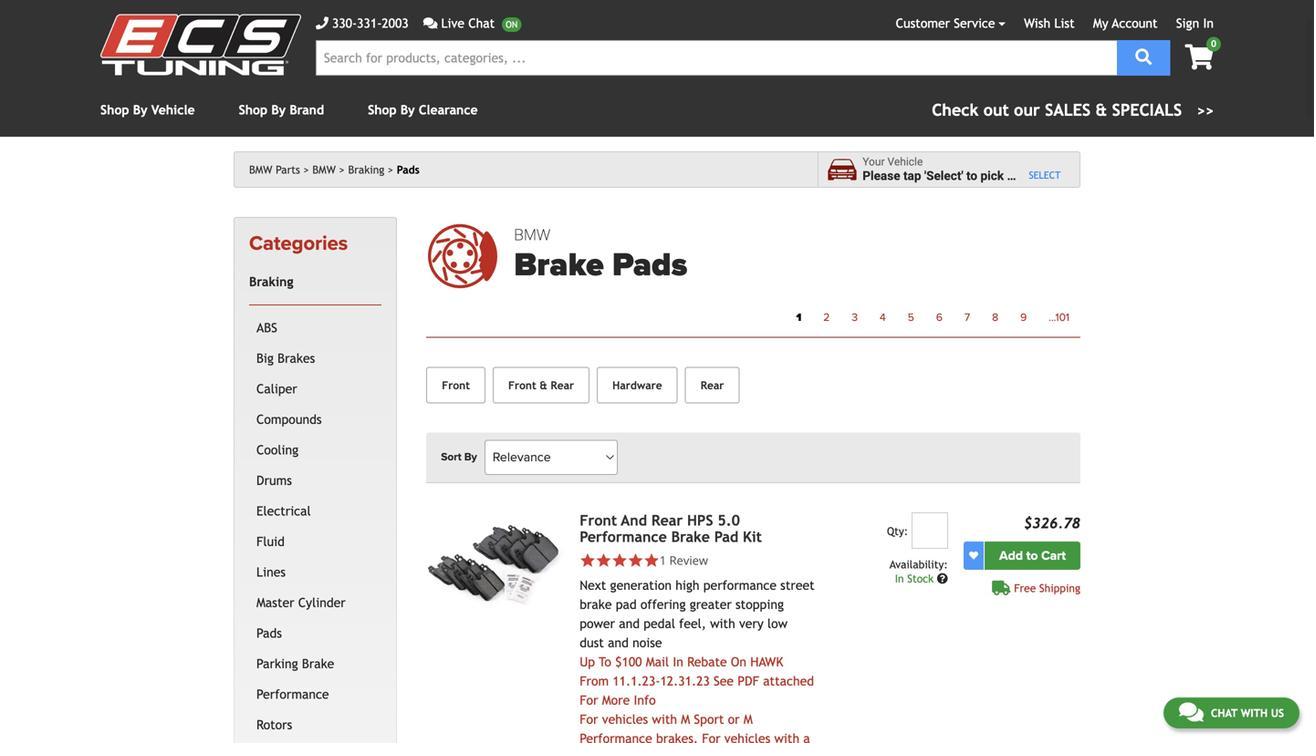 Task type: locate. For each thing, give the bounding box(es) containing it.
&
[[1096, 100, 1108, 120], [540, 379, 548, 392]]

2 link
[[813, 306, 841, 330]]

performance down parking brake at bottom left
[[257, 688, 329, 702]]

1 horizontal spatial to
[[1027, 548, 1038, 564]]

0 horizontal spatial brake
[[302, 657, 334, 672]]

1 vertical spatial performance
[[257, 688, 329, 702]]

fluid
[[257, 535, 285, 549]]

0 vertical spatial in
[[1204, 16, 1214, 31]]

your
[[863, 156, 885, 169]]

select link
[[1029, 170, 1061, 181]]

braking right bmw link
[[348, 163, 385, 176]]

brake inside parking brake link
[[302, 657, 334, 672]]

2 horizontal spatial front
[[580, 512, 617, 529]]

2 horizontal spatial bmw
[[514, 225, 551, 245]]

star image up generation
[[612, 553, 628, 569]]

search image
[[1136, 49, 1152, 65]]

to left pick
[[967, 169, 978, 184]]

2 m from the left
[[744, 713, 753, 727]]

brake for bmw brake pads
[[514, 245, 604, 285]]

1 vertical spatial braking
[[249, 275, 293, 289]]

8
[[992, 311, 999, 325]]

us
[[1271, 707, 1284, 720]]

0 vertical spatial brake
[[514, 245, 604, 285]]

1 vertical spatial 1
[[660, 552, 666, 569]]

brand
[[290, 103, 324, 117]]

1 horizontal spatial chat
[[1211, 707, 1238, 720]]

1 horizontal spatial shop
[[239, 103, 268, 117]]

customer
[[896, 16, 950, 31]]

bmw brake pads
[[514, 225, 688, 285]]

braking
[[348, 163, 385, 176], [249, 275, 293, 289]]

by left brand
[[271, 103, 286, 117]]

lines
[[257, 565, 286, 580]]

and up $100 on the bottom
[[608, 636, 629, 651]]

brake inside 'bmw brake pads'
[[514, 245, 604, 285]]

by down ecs tuning image
[[133, 103, 147, 117]]

1 horizontal spatial vehicle
[[888, 156, 923, 169]]

braking inside "category navigation" element
[[249, 275, 293, 289]]

in stock
[[895, 573, 937, 585]]

1 for 1 review
[[660, 552, 666, 569]]

1 star image from the left
[[596, 553, 612, 569]]

3 shop from the left
[[368, 103, 397, 117]]

performance up generation
[[580, 529, 667, 546]]

1 horizontal spatial front
[[508, 379, 537, 392]]

to
[[599, 655, 612, 670]]

1 vertical spatial in
[[895, 573, 904, 585]]

sport
[[694, 713, 724, 727]]

m up brakes.
[[681, 713, 690, 727]]

rear right hardware
[[701, 379, 724, 392]]

0 vertical spatial for
[[580, 694, 598, 708]]

electrical
[[257, 504, 311, 519]]

pdf
[[738, 674, 759, 689]]

1 horizontal spatial 1
[[796, 311, 802, 325]]

in left stock
[[895, 573, 904, 585]]

braking up the "abs"
[[249, 275, 293, 289]]

high
[[676, 579, 700, 593]]

brake
[[514, 245, 604, 285], [671, 529, 710, 546], [302, 657, 334, 672]]

by
[[133, 103, 147, 117], [271, 103, 286, 117], [401, 103, 415, 117], [464, 451, 477, 464]]

chat right comments icon
[[1211, 707, 1238, 720]]

0 horizontal spatial &
[[540, 379, 548, 392]]

1 left '2'
[[796, 311, 802, 325]]

0 vertical spatial 1
[[796, 311, 802, 325]]

comments image
[[1179, 702, 1204, 724]]

bmw inside 'bmw brake pads'
[[514, 225, 551, 245]]

0 horizontal spatial vehicle
[[151, 103, 195, 117]]

1 vertical spatial vehicle
[[888, 156, 923, 169]]

and down pad
[[619, 617, 640, 631]]

1 horizontal spatial rear
[[652, 512, 683, 529]]

braking for the braking link in the "category navigation" element
[[249, 275, 293, 289]]

2 horizontal spatial shop
[[368, 103, 397, 117]]

front link
[[426, 368, 486, 404]]

lines link
[[253, 558, 378, 588]]

2 shop from the left
[[239, 103, 268, 117]]

5 link
[[897, 306, 925, 330]]

and
[[619, 617, 640, 631], [608, 636, 629, 651]]

1 left 'review'
[[660, 552, 666, 569]]

front for front and rear hps 5.0 performance brake pad kit
[[580, 512, 617, 529]]

shop by vehicle
[[100, 103, 195, 117]]

star image up next
[[596, 553, 612, 569]]

$100
[[615, 655, 642, 670]]

master cylinder
[[257, 596, 346, 611]]

in right sign
[[1204, 16, 1214, 31]]

parking brake
[[257, 657, 334, 672]]

…101 link
[[1038, 306, 1081, 330]]

2 vertical spatial pads
[[257, 626, 282, 641]]

sales & specials link
[[932, 98, 1214, 122]]

0 vertical spatial &
[[1096, 100, 1108, 120]]

attached
[[763, 674, 814, 689]]

on
[[731, 655, 747, 670]]

to right add
[[1027, 548, 1038, 564]]

0 vertical spatial vehicle
[[151, 103, 195, 117]]

1 vertical spatial to
[[1027, 548, 1038, 564]]

front
[[442, 379, 470, 392], [508, 379, 537, 392], [580, 512, 617, 529]]

2 vertical spatial in
[[673, 655, 684, 670]]

0 link
[[1171, 37, 1221, 72]]

2 star image from the left
[[612, 553, 628, 569]]

rear right and
[[652, 512, 683, 529]]

in
[[1204, 16, 1214, 31], [895, 573, 904, 585], [673, 655, 684, 670]]

1 horizontal spatial braking
[[348, 163, 385, 176]]

0 horizontal spatial pads
[[257, 626, 282, 641]]

front for front & rear
[[508, 379, 537, 392]]

pads inside 'bmw brake pads'
[[612, 245, 688, 285]]

0 vertical spatial chat
[[469, 16, 495, 31]]

0 vertical spatial braking
[[348, 163, 385, 176]]

comments image
[[423, 17, 438, 30]]

rear for front and rear hps 5.0 performance brake pad kit
[[652, 512, 683, 529]]

0 vertical spatial braking link
[[348, 163, 394, 176]]

with up brakes.
[[652, 713, 677, 727]]

None number field
[[912, 513, 948, 549]]

1 vertical spatial pads
[[612, 245, 688, 285]]

0 horizontal spatial braking
[[249, 275, 293, 289]]

performance link
[[253, 680, 378, 710]]

2 star image from the left
[[628, 553, 644, 569]]

by for brand
[[271, 103, 286, 117]]

to inside your vehicle please tap 'select' to pick a vehicle
[[967, 169, 978, 184]]

categories
[[249, 232, 348, 256]]

sales & specials
[[1045, 100, 1182, 120]]

performance
[[704, 579, 777, 593]]

1 link
[[785, 306, 813, 330]]

braking link
[[348, 163, 394, 176], [246, 267, 378, 297]]

master
[[257, 596, 294, 611]]

es#3247587 - hb765b.664kt - front and rear hps 5.0 performance brake pad kit - next generation high performance street brake pad offering greater stopping power and pedal feel, with very low dust and noise - hawk - bmw image
[[426, 513, 565, 617]]

1 m from the left
[[681, 713, 690, 727]]

performance
[[580, 529, 667, 546], [257, 688, 329, 702], [580, 732, 652, 744]]

add to wish list image
[[969, 552, 979, 561]]

for
[[580, 694, 598, 708], [580, 713, 598, 727], [702, 732, 721, 744]]

see
[[714, 674, 734, 689]]

330-
[[332, 16, 357, 31]]

vehicle
[[151, 103, 195, 117], [888, 156, 923, 169]]

chat right live
[[469, 16, 495, 31]]

front left and
[[580, 512, 617, 529]]

1 star image from the left
[[580, 553, 596, 569]]

by right sort on the bottom
[[464, 451, 477, 464]]

vehicle down ecs tuning image
[[151, 103, 195, 117]]

1 shop from the left
[[100, 103, 129, 117]]

vehicle inside your vehicle please tap 'select' to pick a vehicle
[[888, 156, 923, 169]]

2 horizontal spatial pads
[[612, 245, 688, 285]]

front right front link
[[508, 379, 537, 392]]

1 inside 1 link
[[796, 311, 802, 325]]

6
[[936, 311, 943, 325]]

5
[[908, 311, 915, 325]]

1 horizontal spatial &
[[1096, 100, 1108, 120]]

select
[[1029, 170, 1061, 181]]

0 horizontal spatial bmw
[[249, 163, 273, 176]]

vehicles down more
[[602, 713, 648, 727]]

0 horizontal spatial rear
[[551, 379, 574, 392]]

1 vertical spatial braking link
[[246, 267, 378, 297]]

front and rear hps 5.0 performance brake pad kit link
[[580, 512, 762, 546]]

& right front link
[[540, 379, 548, 392]]

1 vertical spatial brake
[[671, 529, 710, 546]]

shop for shop by vehicle
[[100, 103, 129, 117]]

0 horizontal spatial to
[[967, 169, 978, 184]]

rear
[[551, 379, 574, 392], [701, 379, 724, 392], [652, 512, 683, 529]]

to inside button
[[1027, 548, 1038, 564]]

2 vertical spatial for
[[702, 732, 721, 744]]

kit
[[743, 529, 762, 546]]

bmw
[[249, 163, 273, 176], [313, 163, 336, 176], [514, 225, 551, 245]]

vehicle up tap
[[888, 156, 923, 169]]

vehicles down or
[[725, 732, 771, 744]]

0 horizontal spatial in
[[673, 655, 684, 670]]

rebate
[[687, 655, 727, 670]]

pads
[[397, 163, 420, 176], [612, 245, 688, 285], [257, 626, 282, 641]]

compounds
[[257, 412, 322, 427]]

performance down more
[[580, 732, 652, 744]]

very
[[739, 617, 764, 631]]

front inside front and rear hps 5.0 performance brake pad kit
[[580, 512, 617, 529]]

rear left hardware
[[551, 379, 574, 392]]

0 vertical spatial performance
[[580, 529, 667, 546]]

next generation high performance street brake pad offering greater stopping power and pedal feel, with very low dust and noise up to $100 mail in rebate on hawk from 11.1.23-12.31.23 see pdf attached for more info for vehicles with m sport or m performance brakes. for vehicles with 
[[580, 579, 815, 744]]

bmw link
[[313, 163, 345, 176]]

to
[[967, 169, 978, 184], [1027, 548, 1038, 564]]

m right or
[[744, 713, 753, 727]]

front up sort by
[[442, 379, 470, 392]]

star image
[[580, 553, 596, 569], [628, 553, 644, 569], [644, 553, 660, 569]]

by left clearance
[[401, 103, 415, 117]]

1 horizontal spatial m
[[744, 713, 753, 727]]

front & rear
[[508, 379, 574, 392]]

add to cart button
[[985, 542, 1081, 570]]

0 vertical spatial pads
[[397, 163, 420, 176]]

braking link down categories
[[246, 267, 378, 297]]

more
[[602, 694, 630, 708]]

mail
[[646, 655, 669, 670]]

star image
[[596, 553, 612, 569], [612, 553, 628, 569]]

1 review link
[[580, 552, 816, 569], [660, 552, 708, 569]]

0 horizontal spatial m
[[681, 713, 690, 727]]

& right sales
[[1096, 100, 1108, 120]]

list
[[1055, 16, 1075, 31]]

1 horizontal spatial brake
[[514, 245, 604, 285]]

braking link right bmw link
[[348, 163, 394, 176]]

availability:
[[890, 558, 948, 571]]

hardware link
[[597, 368, 678, 404]]

2 vertical spatial performance
[[580, 732, 652, 744]]

shop
[[100, 103, 129, 117], [239, 103, 268, 117], [368, 103, 397, 117]]

1 horizontal spatial vehicles
[[725, 732, 771, 744]]

rear inside front and rear hps 5.0 performance brake pad kit
[[652, 512, 683, 529]]

in up 12.31.23
[[673, 655, 684, 670]]

from
[[580, 674, 609, 689]]

0 horizontal spatial shop
[[100, 103, 129, 117]]

1 horizontal spatial bmw
[[313, 163, 336, 176]]

1
[[796, 311, 802, 325], [660, 552, 666, 569]]

0 vertical spatial to
[[967, 169, 978, 184]]

0 horizontal spatial 1
[[660, 552, 666, 569]]

shopping cart image
[[1185, 44, 1214, 70]]

rotors link
[[253, 710, 378, 741]]

0 vertical spatial vehicles
[[602, 713, 648, 727]]

2 horizontal spatial brake
[[671, 529, 710, 546]]

big
[[257, 351, 274, 366]]

2 vertical spatial brake
[[302, 657, 334, 672]]

brake inside front and rear hps 5.0 performance brake pad kit
[[671, 529, 710, 546]]

1 vertical spatial &
[[540, 379, 548, 392]]

phone image
[[316, 17, 329, 30]]

info
[[634, 694, 656, 708]]

review
[[670, 552, 708, 569]]

& for front
[[540, 379, 548, 392]]

1 vertical spatial vehicles
[[725, 732, 771, 744]]

0 horizontal spatial front
[[442, 379, 470, 392]]

compounds link
[[253, 405, 378, 435]]

5.0
[[718, 512, 740, 529]]



Task type: vqa. For each thing, say whether or not it's contained in the screenshot.
Lifetime Replacement Program Banner IMAGE
no



Task type: describe. For each thing, give the bounding box(es) containing it.
my account
[[1093, 16, 1158, 31]]

specials
[[1112, 100, 1182, 120]]

pads inside the braking subcategories element
[[257, 626, 282, 641]]

free shipping
[[1014, 582, 1081, 595]]

by for clearance
[[401, 103, 415, 117]]

1 vertical spatial and
[[608, 636, 629, 651]]

your vehicle please tap 'select' to pick a vehicle
[[863, 156, 1057, 184]]

bmw parts
[[249, 163, 300, 176]]

0 horizontal spatial chat
[[469, 16, 495, 31]]

1 horizontal spatial in
[[895, 573, 904, 585]]

2003
[[382, 16, 409, 31]]

paginated product list navigation navigation
[[514, 306, 1081, 330]]

rotors
[[257, 718, 292, 733]]

by for vehicle
[[133, 103, 147, 117]]

1 horizontal spatial pads
[[397, 163, 420, 176]]

performance inside next generation high performance street brake pad offering greater stopping power and pedal feel, with very low dust and noise up to $100 mail in rebate on hawk from 11.1.23-12.31.23 see pdf attached for more info for vehicles with m sport or m performance brakes. for vehicles with
[[580, 732, 652, 744]]

sign
[[1176, 16, 1200, 31]]

7 link
[[954, 306, 981, 330]]

7
[[965, 311, 970, 325]]

braking for top the braking link
[[348, 163, 385, 176]]

big brakes link
[[253, 344, 378, 374]]

& for sales
[[1096, 100, 1108, 120]]

1 1 review link from the left
[[580, 552, 816, 569]]

pad
[[616, 598, 637, 612]]

brakes.
[[656, 732, 698, 744]]

0 vertical spatial and
[[619, 617, 640, 631]]

brake
[[580, 598, 612, 612]]

pads link
[[253, 619, 378, 649]]

2 horizontal spatial in
[[1204, 16, 1214, 31]]

stock
[[908, 573, 934, 585]]

with down attached
[[775, 732, 800, 744]]

performance inside front and rear hps 5.0 performance brake pad kit
[[580, 529, 667, 546]]

tap
[[904, 169, 922, 184]]

hawk
[[751, 655, 784, 670]]

rear for front & rear
[[551, 379, 574, 392]]

shop for shop by brand
[[239, 103, 268, 117]]

caliper
[[257, 382, 297, 396]]

braking subcategories element
[[249, 305, 382, 744]]

and
[[621, 512, 647, 529]]

category navigation element
[[234, 217, 397, 744]]

shop by brand link
[[239, 103, 324, 117]]

Search text field
[[316, 40, 1117, 76]]

or
[[728, 713, 740, 727]]

shop for shop by clearance
[[368, 103, 397, 117]]

sign in link
[[1176, 16, 1214, 31]]

live
[[441, 16, 465, 31]]

0
[[1211, 38, 1217, 49]]

brakes
[[278, 351, 315, 366]]

drums link
[[253, 466, 378, 496]]

4
[[880, 311, 886, 325]]

with left us
[[1241, 707, 1268, 720]]

1 review
[[660, 552, 708, 569]]

sales
[[1045, 100, 1091, 120]]

my
[[1093, 16, 1109, 31]]

a
[[1007, 169, 1014, 184]]

add to cart
[[1000, 548, 1066, 564]]

ecs tuning image
[[100, 14, 301, 75]]

'select'
[[925, 169, 964, 184]]

wish
[[1024, 16, 1051, 31]]

3 link
[[841, 306, 869, 330]]

1 vertical spatial for
[[580, 713, 598, 727]]

1 vertical spatial chat
[[1211, 707, 1238, 720]]

clearance
[[419, 103, 478, 117]]

performance inside the braking subcategories element
[[257, 688, 329, 702]]

caliper link
[[253, 374, 378, 405]]

with down the greater
[[710, 617, 736, 631]]

3 star image from the left
[[644, 553, 660, 569]]

free
[[1014, 582, 1036, 595]]

electrical link
[[253, 496, 378, 527]]

chat with us
[[1211, 707, 1284, 720]]

shipping
[[1040, 582, 1081, 595]]

shop by clearance
[[368, 103, 478, 117]]

2 1 review link from the left
[[660, 552, 708, 569]]

1 for 1
[[796, 311, 802, 325]]

brake for parking brake
[[302, 657, 334, 672]]

front for front
[[442, 379, 470, 392]]

331-
[[357, 16, 382, 31]]

customer service button
[[896, 14, 1006, 33]]

add
[[1000, 548, 1023, 564]]

in inside next generation high performance street brake pad offering greater stopping power and pedal feel, with very low dust and noise up to $100 mail in rebate on hawk from 11.1.23-12.31.23 see pdf attached for more info for vehicles with m sport or m performance brakes. for vehicles with
[[673, 655, 684, 670]]

cooling
[[257, 443, 299, 458]]

up
[[580, 655, 595, 670]]

bmw for parts
[[249, 163, 273, 176]]

330-331-2003
[[332, 16, 409, 31]]

generation
[[610, 579, 672, 593]]

parking brake link
[[253, 649, 378, 680]]

big brakes
[[257, 351, 315, 366]]

shop by clearance link
[[368, 103, 478, 117]]

2 horizontal spatial rear
[[701, 379, 724, 392]]

shop by vehicle link
[[100, 103, 195, 117]]

hps
[[687, 512, 713, 529]]

question circle image
[[937, 574, 948, 584]]

master cylinder link
[[253, 588, 378, 619]]

feel,
[[679, 617, 706, 631]]

braking link inside "category navigation" element
[[246, 267, 378, 297]]

0 horizontal spatial vehicles
[[602, 713, 648, 727]]

hardware
[[613, 379, 662, 392]]

2
[[824, 311, 830, 325]]

low
[[768, 617, 788, 631]]

11.1.23-
[[613, 674, 660, 689]]

my account link
[[1093, 16, 1158, 31]]

parking
[[257, 657, 298, 672]]

bmw parts link
[[249, 163, 309, 176]]

bmw for brake
[[514, 225, 551, 245]]

front & rear link
[[493, 368, 590, 404]]

drums
[[257, 474, 292, 488]]

service
[[954, 16, 995, 31]]

stopping
[[736, 598, 784, 612]]

cart
[[1042, 548, 1066, 564]]

…101
[[1049, 311, 1070, 325]]

9 link
[[1010, 306, 1038, 330]]

sign in
[[1176, 16, 1214, 31]]

vehicle
[[1017, 169, 1057, 184]]

9
[[1021, 311, 1027, 325]]

abs link
[[253, 313, 378, 344]]

pad
[[715, 529, 739, 546]]



